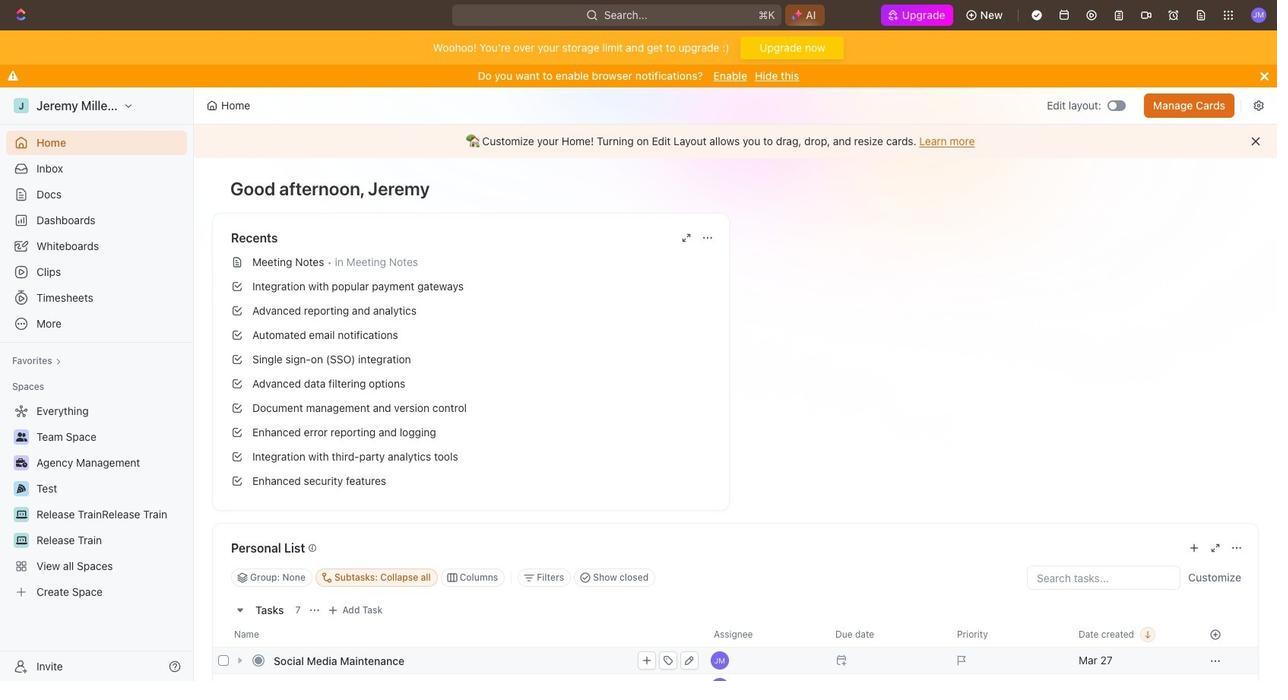 Task type: vqa. For each thing, say whether or not it's contained in the screenshot.
business time icon
yes



Task type: locate. For each thing, give the bounding box(es) containing it.
laptop code image
[[16, 510, 27, 519], [16, 536, 27, 545]]

pizza slice image
[[17, 484, 26, 493]]

tree
[[6, 399, 187, 604]]

alert
[[194, 125, 1277, 158]]

0 vertical spatial laptop code image
[[16, 510, 27, 519]]

2 laptop code image from the top
[[16, 536, 27, 545]]

1 vertical spatial laptop code image
[[16, 536, 27, 545]]



Task type: describe. For each thing, give the bounding box(es) containing it.
sidebar navigation
[[0, 87, 197, 681]]

1 laptop code image from the top
[[16, 510, 27, 519]]

user group image
[[16, 433, 27, 442]]

business time image
[[16, 459, 27, 468]]

tree inside sidebar navigation
[[6, 399, 187, 604]]

jeremy miller's workspace, , element
[[14, 98, 29, 113]]

Search tasks... text field
[[1028, 566, 1180, 589]]



